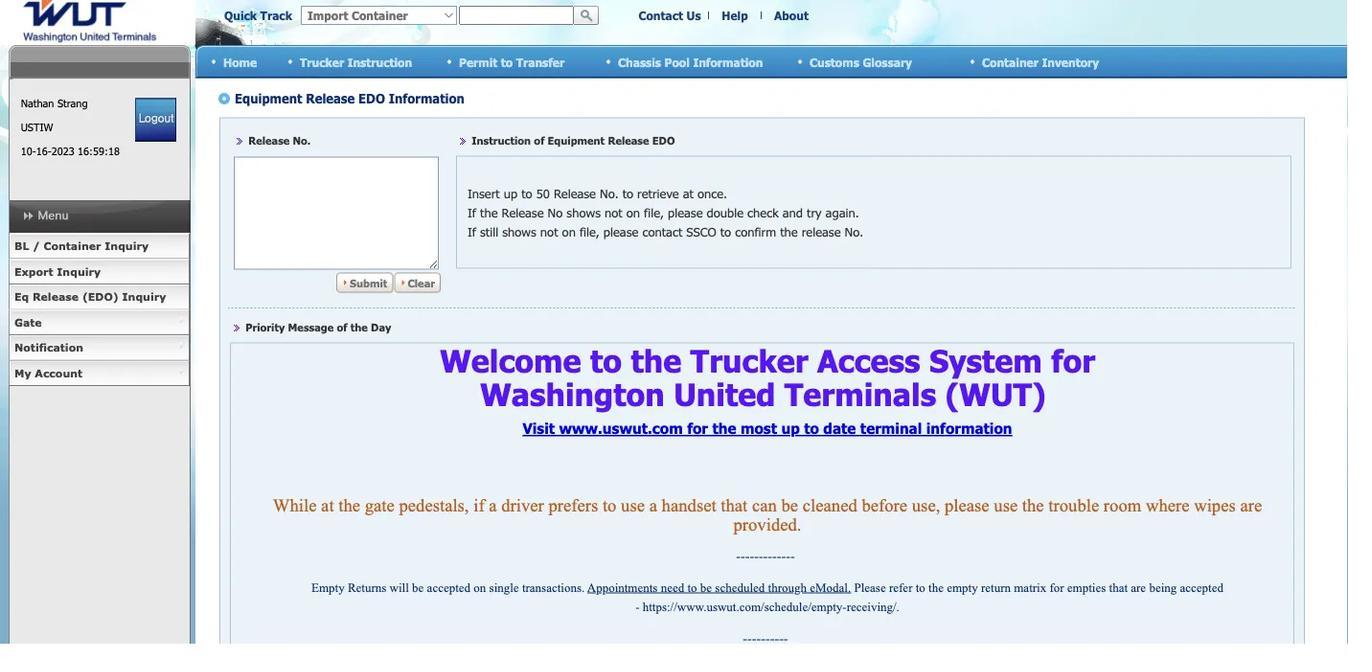 Task type: locate. For each thing, give the bounding box(es) containing it.
0 vertical spatial container
[[983, 55, 1039, 69]]

inquiry down bl / container inquiry
[[57, 265, 101, 278]]

2 vertical spatial inquiry
[[122, 290, 166, 303]]

about link
[[775, 8, 809, 22]]

container
[[983, 55, 1039, 69], [44, 240, 101, 253]]

None text field
[[459, 6, 574, 25]]

strang
[[57, 97, 88, 110]]

container up "export inquiry"
[[44, 240, 101, 253]]

bl / container inquiry
[[14, 240, 149, 253]]

0 vertical spatial inquiry
[[105, 240, 149, 253]]

quick track
[[224, 8, 292, 22]]

us
[[687, 8, 701, 22]]

permit
[[459, 55, 498, 69]]

quick
[[224, 8, 257, 22]]

gate
[[14, 316, 42, 329]]

glossary
[[863, 55, 913, 69]]

nathan strang
[[21, 97, 88, 110]]

bl / container inquiry link
[[9, 234, 190, 259]]

1 vertical spatial container
[[44, 240, 101, 253]]

10-16-2023 16:59:18
[[21, 145, 120, 158]]

eq release (edo) inquiry link
[[9, 285, 190, 310]]

export inquiry
[[14, 265, 101, 278]]

container inventory
[[983, 55, 1100, 69]]

inquiry inside the bl / container inquiry link
[[105, 240, 149, 253]]

chassis pool information
[[618, 55, 763, 69]]

permit to transfer
[[459, 55, 565, 69]]

contact
[[639, 8, 684, 22]]

1 vertical spatial inquiry
[[57, 265, 101, 278]]

inquiry right (edo)
[[122, 290, 166, 303]]

bl
[[14, 240, 29, 253]]

transfer
[[516, 55, 565, 69]]

notification link
[[9, 336, 190, 361]]

inquiry inside eq release (edo) inquiry link
[[122, 290, 166, 303]]

inquiry for (edo)
[[122, 290, 166, 303]]

container left inventory
[[983, 55, 1039, 69]]

customs
[[810, 55, 860, 69]]

about
[[775, 8, 809, 22]]

my
[[14, 367, 31, 380]]

inquiry
[[105, 240, 149, 253], [57, 265, 101, 278], [122, 290, 166, 303]]

inquiry up export inquiry link
[[105, 240, 149, 253]]

pool
[[665, 55, 690, 69]]



Task type: describe. For each thing, give the bounding box(es) containing it.
16:59:18
[[78, 145, 120, 158]]

10-
[[21, 145, 36, 158]]

contact us
[[639, 8, 701, 22]]

my account
[[14, 367, 83, 380]]

to
[[501, 55, 513, 69]]

help link
[[722, 8, 748, 22]]

gate link
[[9, 310, 190, 336]]

export inquiry link
[[9, 259, 190, 285]]

1 horizontal spatial container
[[983, 55, 1039, 69]]

information
[[693, 55, 763, 69]]

0 horizontal spatial container
[[44, 240, 101, 253]]

chassis
[[618, 55, 661, 69]]

customs glossary
[[810, 55, 913, 69]]

eq release (edo) inquiry
[[14, 290, 166, 303]]

account
[[35, 367, 83, 380]]

help
[[722, 8, 748, 22]]

contact us link
[[639, 8, 701, 22]]

instruction
[[348, 55, 412, 69]]

track
[[260, 8, 292, 22]]

notification
[[14, 341, 83, 354]]

2023
[[51, 145, 74, 158]]

inquiry inside export inquiry link
[[57, 265, 101, 278]]

eq
[[14, 290, 29, 303]]

trucker
[[300, 55, 344, 69]]

16-
[[36, 145, 51, 158]]

/
[[33, 240, 40, 253]]

release
[[33, 290, 79, 303]]

inquiry for container
[[105, 240, 149, 253]]

export
[[14, 265, 53, 278]]

my account link
[[9, 361, 190, 386]]

(edo)
[[82, 290, 119, 303]]

trucker instruction
[[300, 55, 412, 69]]

nathan
[[21, 97, 54, 110]]

ustiw
[[21, 121, 53, 134]]

home
[[223, 55, 257, 69]]

login image
[[135, 98, 177, 142]]

inventory
[[1042, 55, 1100, 69]]



Task type: vqa. For each thing, say whether or not it's contained in the screenshot.
Chassis
yes



